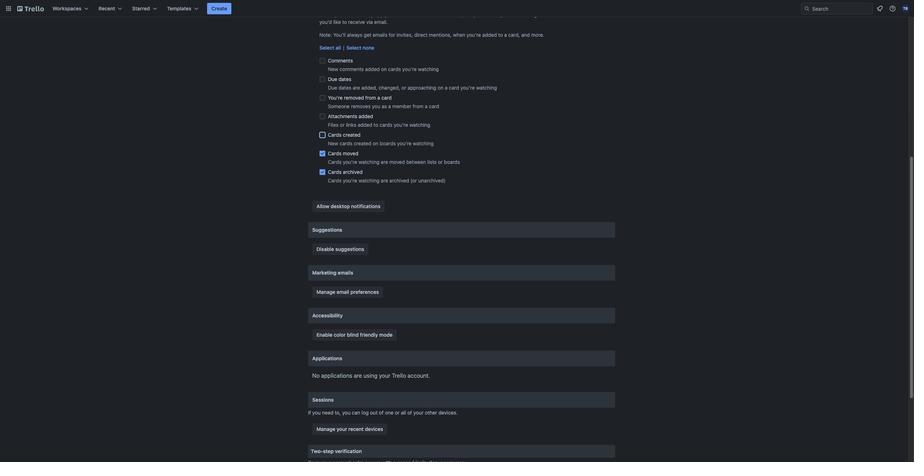 Task type: locate. For each thing, give the bounding box(es) containing it.
lists
[[428, 159, 437, 165]]

1 dates from the top
[[339, 76, 352, 82]]

preferences
[[335, 12, 363, 18], [351, 289, 379, 295]]

1 vertical spatial emails
[[338, 270, 354, 276]]

these
[[320, 12, 334, 18]]

2 vertical spatial your
[[337, 426, 347, 432]]

1 horizontal spatial notifications
[[409, 12, 437, 18]]

workspaces button
[[48, 3, 93, 14]]

0 horizontal spatial moved
[[343, 150, 359, 157]]

and
[[477, 12, 485, 18], [522, 32, 530, 38]]

applications
[[312, 356, 342, 362]]

boards,
[[446, 12, 464, 18]]

1 horizontal spatial of
[[408, 410, 412, 416]]

when
[[453, 32, 466, 38]]

you right if
[[313, 410, 321, 416]]

you're
[[328, 95, 343, 101]]

4 cards from the top
[[328, 169, 342, 175]]

1 horizontal spatial card
[[429, 103, 439, 109]]

direct
[[415, 32, 428, 38]]

1 horizontal spatial archived
[[390, 178, 409, 184]]

dates for due dates are added, changed, or approaching on a card you're watching
[[339, 85, 352, 91]]

email down marketing emails
[[337, 289, 349, 295]]

0 vertical spatial card
[[449, 85, 459, 91]]

due for due dates are added, changed, or approaching on a card you're watching
[[328, 85, 337, 91]]

a up someone removes you as a member from a card
[[378, 95, 380, 101]]

like
[[333, 19, 341, 25]]

archived left (or
[[390, 178, 409, 184]]

1 vertical spatial card
[[382, 95, 392, 101]]

notifications right which
[[571, 12, 599, 18]]

devices
[[365, 426, 383, 432]]

allow desktop notifications link
[[312, 201, 385, 212]]

3 cards from the top
[[328, 159, 342, 165]]

and right the card,
[[522, 32, 530, 38]]

1 horizontal spatial you
[[342, 410, 351, 416]]

tyler black (tylerblack440) image
[[902, 4, 911, 13]]

manage your recent devices
[[317, 426, 383, 432]]

a
[[505, 32, 507, 38], [445, 85, 448, 91], [378, 95, 380, 101], [389, 103, 391, 109], [425, 103, 428, 109]]

0 vertical spatial manage
[[317, 289, 336, 295]]

boards
[[380, 140, 396, 147], [444, 159, 460, 165]]

to inside the . select which notifications you'd like to receive via email.
[[343, 19, 347, 25]]

manage down need
[[317, 426, 336, 432]]

2 horizontal spatial you
[[372, 103, 381, 109]]

1 vertical spatial manage
[[317, 426, 336, 432]]

you're
[[501, 12, 515, 18], [467, 32, 481, 38], [403, 66, 417, 72], [461, 85, 475, 91], [394, 122, 408, 128], [397, 140, 412, 147], [343, 159, 358, 165], [343, 178, 358, 184]]

0 vertical spatial archived
[[343, 169, 363, 175]]

1 vertical spatial for
[[389, 32, 396, 38]]

emails right get
[[373, 32, 388, 38]]

to right the like at top left
[[343, 19, 347, 25]]

suggestions
[[336, 246, 364, 252]]

1 horizontal spatial on
[[381, 66, 387, 72]]

you right to,
[[342, 410, 351, 416]]

or right lists
[[438, 159, 443, 165]]

cards created
[[328, 132, 361, 138]]

1 new from the top
[[328, 66, 339, 72]]

0 vertical spatial from
[[366, 95, 376, 101]]

you're removed from a card
[[328, 95, 392, 101]]

cards down as on the left top of the page
[[380, 122, 393, 128]]

from down added,
[[366, 95, 376, 101]]

manage down marketing
[[317, 289, 336, 295]]

boards right lists
[[444, 159, 460, 165]]

cards for cards archived
[[328, 169, 342, 175]]

you
[[372, 103, 381, 109], [313, 410, 321, 416], [342, 410, 351, 416]]

0 horizontal spatial select
[[320, 45, 335, 51]]

email.
[[374, 19, 388, 25]]

created
[[343, 132, 361, 138], [354, 140, 372, 147]]

select right .
[[540, 12, 555, 18]]

moved
[[343, 150, 359, 157], [390, 159, 405, 165]]

changed,
[[379, 85, 400, 91]]

allow
[[317, 203, 330, 209]]

select right |
[[347, 45, 362, 51]]

are down cards you're watching are moved between lists or boards
[[381, 178, 388, 184]]

2 dates from the top
[[339, 85, 352, 91]]

open information menu image
[[890, 5, 897, 12]]

0 vertical spatial all
[[336, 45, 341, 51]]

2 horizontal spatial your
[[414, 410, 424, 416]]

0 vertical spatial for
[[438, 12, 445, 18]]

devices.
[[439, 410, 458, 416]]

1 horizontal spatial your
[[379, 373, 391, 379]]

2 horizontal spatial notifications
[[571, 12, 599, 18]]

1 cards from the top
[[328, 132, 342, 138]]

for left boards,
[[438, 12, 445, 18]]

links
[[346, 122, 357, 128]]

manage for manage your recent devices
[[317, 426, 336, 432]]

new down comments on the top
[[328, 66, 339, 72]]

1 of from the left
[[379, 410, 384, 416]]

new down cards created
[[328, 140, 339, 147]]

primary element
[[0, 0, 915, 17]]

0 vertical spatial boards
[[380, 140, 396, 147]]

manage your recent devices link
[[312, 424, 388, 435]]

mode
[[380, 332, 393, 338]]

disable
[[317, 246, 334, 252]]

card
[[449, 85, 459, 91], [382, 95, 392, 101], [429, 103, 439, 109]]

you left as on the left top of the page
[[372, 103, 381, 109]]

your left recent
[[337, 426, 347, 432]]

on down files or links added to cards you're watching
[[373, 140, 379, 147]]

a left the card,
[[505, 32, 507, 38]]

0 vertical spatial emails
[[373, 32, 388, 38]]

moved left between
[[390, 159, 405, 165]]

for left invites,
[[389, 32, 396, 38]]

1 vertical spatial and
[[522, 32, 530, 38]]

1 vertical spatial on
[[438, 85, 444, 91]]

0 vertical spatial on
[[381, 66, 387, 72]]

1 horizontal spatial emails
[[373, 32, 388, 38]]

card up as on the left top of the page
[[382, 95, 392, 101]]

1 vertical spatial due
[[328, 85, 337, 91]]

card right approaching at the left top
[[449, 85, 459, 91]]

2 of from the left
[[408, 410, 412, 416]]

you'll
[[334, 32, 346, 38]]

your left the "other" on the bottom of the page
[[414, 410, 424, 416]]

these preferences only apply to email notifications for boards, lists, and cards you're watching
[[320, 12, 538, 18]]

.
[[538, 12, 539, 18]]

0 horizontal spatial you
[[313, 410, 321, 416]]

0 vertical spatial due
[[328, 76, 337, 82]]

approaching
[[408, 85, 437, 91]]

0 vertical spatial preferences
[[335, 12, 363, 18]]

0 horizontal spatial notifications
[[351, 203, 381, 209]]

and right lists,
[[477, 12, 485, 18]]

all
[[336, 45, 341, 51], [401, 410, 406, 416]]

to left the card,
[[499, 32, 503, 38]]

or down attachments
[[340, 122, 345, 128]]

0 horizontal spatial from
[[366, 95, 376, 101]]

created down cards created
[[354, 140, 372, 147]]

email
[[395, 12, 407, 18], [337, 289, 349, 295]]

2 due from the top
[[328, 85, 337, 91]]

dates for due dates
[[339, 76, 352, 82]]

on
[[381, 66, 387, 72], [438, 85, 444, 91], [373, 140, 379, 147]]

watching link
[[517, 12, 538, 18]]

notifications
[[409, 12, 437, 18], [571, 12, 599, 18], [351, 203, 381, 209]]

1 manage from the top
[[317, 289, 336, 295]]

1 horizontal spatial all
[[401, 410, 406, 416]]

one
[[385, 410, 394, 416]]

card down approaching at the left top
[[429, 103, 439, 109]]

0 horizontal spatial all
[[336, 45, 341, 51]]

0 horizontal spatial of
[[379, 410, 384, 416]]

0 vertical spatial moved
[[343, 150, 359, 157]]

1 horizontal spatial and
[[522, 32, 530, 38]]

select none button
[[347, 44, 375, 51]]

0 vertical spatial email
[[395, 12, 407, 18]]

5 cards from the top
[[328, 178, 342, 184]]

emails
[[373, 32, 388, 38], [338, 270, 354, 276]]

always
[[347, 32, 363, 38]]

0 horizontal spatial for
[[389, 32, 396, 38]]

attachments added
[[328, 113, 373, 119]]

2 manage from the top
[[317, 426, 336, 432]]

all left |
[[336, 45, 341, 51]]

files
[[328, 122, 339, 128]]

0 horizontal spatial on
[[373, 140, 379, 147]]

of right out
[[379, 410, 384, 416]]

cards you're watching are moved between lists or boards
[[328, 159, 460, 165]]

1 due from the top
[[328, 76, 337, 82]]

2 horizontal spatial select
[[540, 12, 555, 18]]

1 vertical spatial email
[[337, 289, 349, 295]]

1 horizontal spatial email
[[395, 12, 407, 18]]

cards you're watching are archived (or unarchived)
[[328, 178, 446, 184]]

boards up cards you're watching are moved between lists or boards
[[380, 140, 396, 147]]

archived down cards moved
[[343, 169, 363, 175]]

1 horizontal spatial moved
[[390, 159, 405, 165]]

0 vertical spatial new
[[328, 66, 339, 72]]

or
[[402, 85, 407, 91], [340, 122, 345, 128], [438, 159, 443, 165], [395, 410, 400, 416]]

your right using
[[379, 373, 391, 379]]

comments
[[340, 66, 364, 72]]

0 horizontal spatial card
[[382, 95, 392, 101]]

2 vertical spatial card
[[429, 103, 439, 109]]

attachments
[[328, 113, 358, 119]]

all right one
[[401, 410, 406, 416]]

0 horizontal spatial and
[[477, 12, 485, 18]]

allow desktop notifications
[[317, 203, 381, 209]]

dates down 'due dates'
[[339, 85, 352, 91]]

dates down comments
[[339, 76, 352, 82]]

0 vertical spatial and
[[477, 12, 485, 18]]

emails up manage email preferences
[[338, 270, 354, 276]]

manage
[[317, 289, 336, 295], [317, 426, 336, 432]]

to
[[389, 12, 394, 18], [343, 19, 347, 25], [499, 32, 503, 38], [374, 122, 379, 128]]

removes
[[351, 103, 371, 109]]

cards down cards created
[[340, 140, 353, 147]]

member
[[393, 103, 412, 109]]

on right approaching at the left top
[[438, 85, 444, 91]]

cards right lists,
[[487, 12, 500, 18]]

2 new from the top
[[328, 140, 339, 147]]

log
[[362, 410, 369, 416]]

select inside the . select which notifications you'd like to receive via email.
[[540, 12, 555, 18]]

only
[[364, 12, 374, 18]]

notifications up 'direct'
[[409, 12, 437, 18]]

select down note:
[[320, 45, 335, 51]]

1 vertical spatial from
[[413, 103, 424, 109]]

new for new cards created on boards you're watching
[[328, 140, 339, 147]]

2 cards from the top
[[328, 150, 342, 157]]

of right one
[[408, 410, 412, 416]]

due for due dates
[[328, 76, 337, 82]]

moved up cards archived
[[343, 150, 359, 157]]

select
[[540, 12, 555, 18], [320, 45, 335, 51], [347, 45, 362, 51]]

1 horizontal spatial boards
[[444, 159, 460, 165]]

someone
[[328, 103, 350, 109]]

other
[[425, 410, 437, 416]]

1 vertical spatial archived
[[390, 178, 409, 184]]

someone removes you as a member from a card
[[328, 103, 439, 109]]

notifications right desktop
[[351, 203, 381, 209]]

email right apply
[[395, 12, 407, 18]]

1 vertical spatial new
[[328, 140, 339, 147]]

1 vertical spatial dates
[[339, 85, 352, 91]]

0 vertical spatial dates
[[339, 76, 352, 82]]

new comments added on cards you're watching
[[328, 66, 439, 72]]

1 horizontal spatial for
[[438, 12, 445, 18]]

2 vertical spatial on
[[373, 140, 379, 147]]

created down links
[[343, 132, 361, 138]]

disable suggestions link
[[312, 244, 369, 255]]

on up changed,
[[381, 66, 387, 72]]

from right member at the top left
[[413, 103, 424, 109]]



Task type: describe. For each thing, give the bounding box(es) containing it.
friendly
[[360, 332, 378, 338]]

removed
[[344, 95, 364, 101]]

you'd
[[320, 19, 332, 25]]

1 vertical spatial preferences
[[351, 289, 379, 295]]

on for cards
[[381, 66, 387, 72]]

recent
[[349, 426, 364, 432]]

to,
[[335, 410, 341, 416]]

workspaces
[[53, 5, 81, 11]]

color
[[334, 332, 346, 338]]

2 horizontal spatial on
[[438, 85, 444, 91]]

disable suggestions
[[317, 246, 364, 252]]

blind
[[347, 332, 359, 338]]

no
[[312, 373, 320, 379]]

added right links
[[358, 122, 373, 128]]

0 horizontal spatial email
[[337, 289, 349, 295]]

if
[[308, 410, 311, 416]]

which
[[556, 12, 570, 18]]

templates
[[167, 5, 192, 11]]

or right one
[[395, 410, 400, 416]]

marketing emails
[[312, 270, 354, 276]]

templates button
[[163, 3, 203, 14]]

manage email preferences
[[317, 289, 379, 295]]

cards archived
[[328, 169, 363, 175]]

enable
[[317, 332, 333, 338]]

trello
[[392, 373, 406, 379]]

are up cards you're watching are archived (or unarchived)
[[381, 159, 388, 165]]

starred button
[[128, 3, 161, 14]]

need
[[322, 410, 334, 416]]

unarchived)
[[419, 178, 446, 184]]

using
[[364, 373, 378, 379]]

applications
[[321, 373, 353, 379]]

note:
[[320, 32, 332, 38]]

cards for cards you're watching are moved between lists or boards
[[328, 159, 342, 165]]

1 vertical spatial moved
[[390, 159, 405, 165]]

if you need to, you can log out of one or all of your other devices.
[[308, 410, 458, 416]]

desktop
[[331, 203, 350, 209]]

none
[[363, 45, 375, 51]]

added left the card,
[[483, 32, 497, 38]]

0 horizontal spatial archived
[[343, 169, 363, 175]]

added down removes
[[359, 113, 373, 119]]

0 vertical spatial your
[[379, 373, 391, 379]]

verification
[[335, 448, 362, 455]]

notifications inside 'link'
[[351, 203, 381, 209]]

marketing
[[312, 270, 337, 276]]

a right approaching at the left top
[[445, 85, 448, 91]]

more.
[[532, 32, 545, 38]]

comments
[[328, 58, 353, 64]]

mentions,
[[429, 32, 452, 38]]

cards up changed,
[[388, 66, 401, 72]]

1 vertical spatial all
[[401, 410, 406, 416]]

Search field
[[810, 3, 873, 14]]

or right changed,
[[402, 85, 407, 91]]

1 horizontal spatial from
[[413, 103, 424, 109]]

manage for manage email preferences
[[317, 289, 336, 295]]

0 horizontal spatial boards
[[380, 140, 396, 147]]

enable color blind friendly mode link
[[312, 329, 397, 341]]

select all | select none
[[320, 45, 375, 51]]

two-
[[311, 448, 323, 455]]

back to home image
[[17, 3, 44, 14]]

added,
[[362, 85, 378, 91]]

create button
[[207, 3, 232, 14]]

0 horizontal spatial your
[[337, 426, 347, 432]]

note: you'll always get emails for invites, direct mentions, when you're added to a card, and more.
[[320, 32, 545, 38]]

sessions
[[312, 397, 334, 403]]

manage email preferences link
[[312, 287, 383, 298]]

0 vertical spatial created
[[343, 132, 361, 138]]

accessibility
[[312, 313, 343, 319]]

recent
[[99, 5, 115, 11]]

invites,
[[397, 32, 413, 38]]

to up new cards created on boards you're watching
[[374, 122, 379, 128]]

search image
[[805, 6, 810, 11]]

|
[[343, 45, 345, 51]]

(or
[[411, 178, 417, 184]]

as
[[382, 103, 387, 109]]

are up removed
[[353, 85, 360, 91]]

2 horizontal spatial card
[[449, 85, 459, 91]]

account.
[[408, 373, 430, 379]]

added up added,
[[365, 66, 380, 72]]

1 vertical spatial boards
[[444, 159, 460, 165]]

new for new comments added on cards you're watching
[[328, 66, 339, 72]]

select all button
[[320, 44, 341, 51]]

due dates are added, changed, or approaching on a card you're watching
[[328, 85, 497, 91]]

a down approaching at the left top
[[425, 103, 428, 109]]

are left using
[[354, 373, 362, 379]]

a right as on the left top of the page
[[389, 103, 391, 109]]

enable color blind friendly mode
[[317, 332, 393, 338]]

cards for cards created
[[328, 132, 342, 138]]

no applications are using your trello account.
[[312, 373, 430, 379]]

between
[[407, 159, 426, 165]]

to right apply
[[389, 12, 394, 18]]

0 horizontal spatial emails
[[338, 270, 354, 276]]

apply
[[375, 12, 388, 18]]

due dates
[[328, 76, 352, 82]]

two-step verification
[[311, 448, 362, 455]]

card,
[[509, 32, 520, 38]]

1 vertical spatial created
[[354, 140, 372, 147]]

get
[[364, 32, 372, 38]]

0 notifications image
[[876, 4, 885, 13]]

cards for cards moved
[[328, 150, 342, 157]]

lists,
[[465, 12, 476, 18]]

cards moved
[[328, 150, 359, 157]]

1 horizontal spatial select
[[347, 45, 362, 51]]

cards for cards you're watching are archived (or unarchived)
[[328, 178, 342, 184]]

notifications inside the . select which notifications you'd like to receive via email.
[[571, 12, 599, 18]]

create
[[212, 5, 227, 11]]

1 vertical spatial your
[[414, 410, 424, 416]]

files or links added to cards you're watching
[[328, 122, 431, 128]]

on for boards
[[373, 140, 379, 147]]

receive
[[349, 19, 365, 25]]

suggestions
[[312, 227, 342, 233]]



Task type: vqa. For each thing, say whether or not it's contained in the screenshot.
the leftmost you
yes



